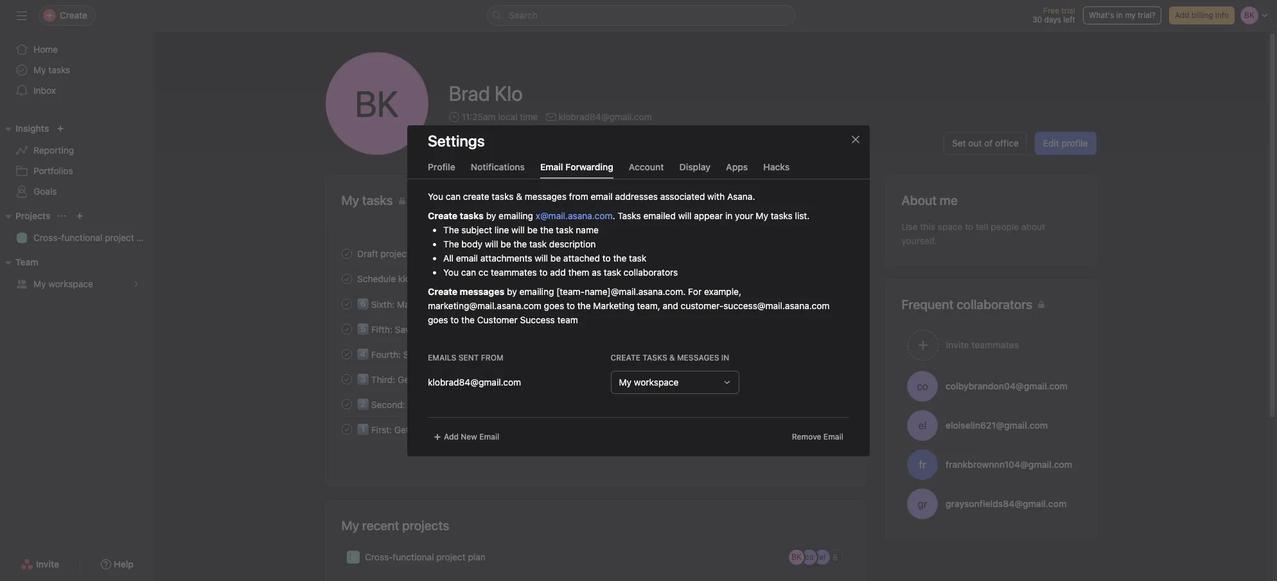 Task type: vqa. For each thing, say whether or not it's contained in the screenshot.
"Learn"
no



Task type: locate. For each thing, give the bounding box(es) containing it.
1 vertical spatial you
[[444, 266, 459, 277]]

email up .
[[591, 191, 613, 202]]

in up my workspace "dropdown button" at bottom
[[722, 353, 730, 362]]

completed image for schedule
[[339, 271, 355, 286]]

the up all
[[444, 238, 459, 249]]

set out of office
[[953, 138, 1019, 148]]

free trial 30 days left
[[1033, 6, 1076, 24]]

create down meeting
[[428, 286, 458, 297]]

0 vertical spatial completed checkbox
[[339, 321, 355, 337]]

create for create messages
[[428, 286, 458, 297]]

completed checkbox left draft
[[339, 246, 355, 261]]

3 completed checkbox from the top
[[339, 296, 355, 311]]

create
[[428, 210, 458, 221], [428, 286, 458, 297]]

completed checkbox for 1️⃣
[[339, 421, 355, 437]]

1 horizontal spatial project
[[381, 248, 410, 259]]

0 horizontal spatial workspace
[[48, 278, 93, 289]]

create up subject
[[463, 191, 490, 202]]

reporting
[[33, 145, 74, 156]]

and
[[663, 300, 679, 311]]

Completed checkbox
[[339, 321, 355, 337], [339, 346, 355, 362]]

1 vertical spatial by
[[507, 286, 517, 297]]

my up inbox
[[33, 64, 46, 75]]

completed image for 5️⃣
[[339, 321, 355, 337]]

bk
[[355, 82, 399, 125], [792, 552, 802, 562]]

my up list icon
[[342, 518, 359, 533]]

11:25am
[[462, 111, 496, 122]]

with up 'appear'
[[708, 191, 725, 202]]

5
[[833, 553, 838, 562]]

0 vertical spatial goes
[[544, 300, 565, 311]]

1 horizontal spatial cross-functional project plan
[[365, 552, 486, 562]]

create for create tasks by emailing x@mail.asana.com . tasks emailed will appear in your my tasks list. the subject line will be the task name the body will be the task description all email attachments will be attached to the task you can cc teammates to add them as task collaborators
[[428, 210, 458, 221]]

will down line
[[485, 238, 499, 249]]

2 vertical spatial project
[[436, 552, 466, 562]]

global element
[[0, 31, 154, 109]]

workspace inside "dropdown button"
[[634, 376, 679, 387]]

5️⃣ fifth: save time by collaborating in asana
[[357, 324, 542, 335]]

be up attachments
[[501, 238, 511, 249]]

0 horizontal spatial with
[[458, 374, 476, 385]]

1 vertical spatial tuesday button
[[819, 424, 850, 434]]

completed image for draft
[[339, 246, 355, 261]]

el left 5 at the bottom right
[[819, 552, 826, 562]]

schedule kickoff meeting
[[357, 273, 462, 284]]

on
[[424, 349, 434, 360]]

use this space to tell people about yourself.
[[902, 221, 1046, 246]]

0 vertical spatial work
[[422, 299, 442, 310]]

0 horizontal spatial of
[[453, 349, 461, 360]]

1 vertical spatial &
[[670, 353, 675, 362]]

0 horizontal spatial by
[[438, 324, 448, 335]]

marketing@mail.asana.com
[[428, 300, 542, 311]]

completed checkbox left the schedule
[[339, 271, 355, 286]]

make
[[397, 299, 419, 310]]

1 horizontal spatial email
[[591, 191, 613, 202]]

find
[[408, 399, 425, 410]]

project
[[105, 232, 134, 243], [381, 248, 410, 259], [436, 552, 466, 562]]

1 horizontal spatial bk
[[792, 552, 802, 562]]

get for organized
[[398, 374, 413, 385]]

1 horizontal spatial functional
[[393, 552, 434, 562]]

1 horizontal spatial messages
[[525, 191, 567, 202]]

1 vertical spatial with
[[458, 374, 476, 385]]

completed checkbox left 2️⃣
[[339, 396, 355, 412]]

2 create from the top
[[428, 286, 458, 297]]

by up line
[[486, 210, 497, 221]]

be up add
[[551, 252, 561, 263]]

add for add billing info
[[1176, 10, 1190, 20]]

you down the profile button
[[428, 191, 444, 202]]

of right out
[[985, 138, 993, 148]]

0 vertical spatial create
[[428, 210, 458, 221]]

notifications
[[471, 161, 525, 172]]

completed image
[[339, 271, 355, 286], [339, 296, 355, 311], [339, 396, 355, 412]]

6️⃣
[[357, 299, 369, 310]]

can
[[446, 191, 461, 202], [461, 266, 476, 277]]

0 vertical spatial bk
[[355, 82, 399, 125]]

klobrad84@gmail.com up forwarding
[[559, 111, 652, 122]]

2 tuesday from the top
[[819, 424, 850, 434]]

2 completed checkbox from the top
[[339, 271, 355, 286]]

in left 'my'
[[1117, 10, 1124, 20]]

task right "as"
[[604, 266, 622, 277]]

emailing
[[499, 210, 534, 221], [520, 286, 554, 297]]

2 horizontal spatial messages
[[678, 353, 720, 362]]

2 vertical spatial by
[[438, 324, 448, 335]]

1 horizontal spatial by
[[486, 210, 497, 221]]

manageable
[[444, 299, 495, 310]]

my workspace inside teams element
[[33, 278, 93, 289]]

for
[[519, 399, 530, 410]]

you down all
[[444, 266, 459, 277]]

home link
[[8, 39, 147, 60]]

0 vertical spatial you
[[428, 191, 444, 202]]

emailing up success
[[520, 286, 554, 297]]

list.
[[796, 210, 810, 221]]

space
[[938, 221, 963, 232]]

messages
[[525, 191, 567, 202], [460, 286, 505, 297], [678, 353, 720, 362]]

email inside create tasks by emailing x@mail.asana.com . tasks emailed will appear in your my tasks list. the subject line will be the task name the body will be the task description all email attachments will be attached to the task you can cc teammates to add them as task collaborators
[[456, 252, 478, 263]]

& up my workspace "dropdown button" at bottom
[[670, 353, 675, 362]]

1 completed checkbox from the top
[[339, 246, 355, 261]]

0 horizontal spatial &
[[516, 191, 523, 202]]

5 completed image from the top
[[339, 421, 355, 437]]

0 horizontal spatial create
[[463, 191, 490, 202]]

2 horizontal spatial by
[[507, 286, 517, 297]]

1 vertical spatial workspace
[[634, 376, 679, 387]]

0 horizontal spatial my workspace
[[33, 278, 93, 289]]

remove email
[[792, 432, 844, 441]]

email right new
[[480, 432, 500, 441]]

cross-functional project plan up teams element
[[33, 232, 154, 243]]

from
[[569, 191, 589, 202], [481, 353, 504, 362]]

3️⃣ third: get organized with sections
[[357, 374, 513, 385]]

in
[[1117, 10, 1124, 20], [726, 210, 733, 221], [507, 324, 514, 335], [722, 353, 730, 362]]

goals
[[33, 186, 57, 197]]

0 horizontal spatial cross-functional project plan
[[33, 232, 154, 243]]

invite
[[36, 559, 59, 570]]

search list box
[[487, 5, 796, 26]]

1 vertical spatial add
[[444, 432, 459, 441]]

cross- down projects
[[33, 232, 61, 243]]

1 horizontal spatial of
[[985, 138, 993, 148]]

completed image left draft
[[339, 246, 355, 261]]

with down emails sent from
[[458, 374, 476, 385]]

completed image for 6️⃣
[[339, 296, 355, 311]]

0 vertical spatial klobrad84@gmail.com
[[559, 111, 652, 122]]

1 vertical spatial functional
[[393, 552, 434, 562]]

my workspace down the team
[[33, 278, 93, 289]]

reporting link
[[8, 140, 147, 161]]

1 completed checkbox from the top
[[339, 321, 355, 337]]

6 completed checkbox from the top
[[339, 421, 355, 437]]

the right "find"
[[428, 399, 441, 410]]

1 horizontal spatial plan
[[468, 552, 486, 562]]

0 vertical spatial my workspace
[[33, 278, 93, 289]]

my workspace down create tasks & messages in
[[619, 376, 679, 387]]

0 horizontal spatial be
[[501, 238, 511, 249]]

0 horizontal spatial email
[[480, 432, 500, 441]]

the left subject
[[444, 224, 459, 235]]

1 vertical spatial work
[[504, 349, 524, 360]]

completed checkbox for 4️⃣
[[339, 346, 355, 362]]

1 vertical spatial can
[[461, 266, 476, 277]]

get right third:
[[398, 374, 413, 385]]

be right line
[[528, 224, 538, 235]]

insights button
[[0, 121, 49, 136]]

5 completed checkbox from the top
[[339, 396, 355, 412]]

completed image left "6️⃣"
[[339, 296, 355, 311]]

cross-
[[33, 232, 61, 243], [365, 552, 393, 562]]

my right using
[[468, 424, 481, 435]]

email right remove
[[824, 432, 844, 441]]

email left forwarding
[[541, 161, 563, 172]]

project left the brief
[[381, 248, 410, 259]]

1 vertical spatial el
[[819, 552, 826, 562]]

4 completed checkbox from the top
[[339, 371, 355, 387]]

2 the from the top
[[444, 238, 459, 249]]

projects
[[15, 210, 50, 221]]

0 vertical spatial from
[[569, 191, 589, 202]]

tasks
[[618, 210, 641, 221]]

my
[[33, 64, 46, 75], [756, 210, 769, 221], [33, 278, 46, 289], [619, 376, 632, 387], [468, 424, 481, 435], [342, 518, 359, 533]]

plan inside projects element
[[137, 232, 154, 243]]

3 completed image from the top
[[339, 396, 355, 412]]

draft project brief
[[357, 248, 431, 259]]

1 vertical spatial cross-
[[365, 552, 393, 562]]

all
[[444, 252, 454, 263]]

1 tuesday from the top
[[819, 299, 850, 309]]

completed checkbox for 2️⃣
[[339, 396, 355, 412]]

1 completed image from the top
[[339, 271, 355, 286]]

add left billing
[[1176, 10, 1190, 20]]

goes up team
[[544, 300, 565, 311]]

list image
[[349, 553, 357, 561]]

1 tuesday button from the top
[[819, 299, 850, 309]]

invite button
[[12, 553, 68, 576]]

0 horizontal spatial klobrad84@gmail.com
[[428, 376, 521, 387]]

klobrad84@gmail.com up that's at left
[[428, 376, 521, 387]]

0 horizontal spatial plan
[[137, 232, 154, 243]]

my inside global element
[[33, 64, 46, 75]]

completed image left the schedule
[[339, 271, 355, 286]]

profile
[[1062, 138, 1089, 148]]

1 vertical spatial of
[[453, 349, 461, 360]]

4️⃣ fourth: stay on top of incoming work
[[357, 349, 524, 360]]

0 horizontal spatial email
[[456, 252, 478, 263]]

emails sent from
[[428, 353, 504, 362]]

workspace down cross-functional project plan link
[[48, 278, 93, 289]]

0 vertical spatial functional
[[61, 232, 103, 243]]

can down the profile button
[[446, 191, 461, 202]]

1 vertical spatial goes
[[428, 314, 448, 325]]

customer
[[477, 314, 518, 325]]

1 vertical spatial completed checkbox
[[339, 346, 355, 362]]

1 horizontal spatial create
[[611, 353, 641, 362]]

teammates
[[491, 266, 537, 277]]

plan
[[137, 232, 154, 243], [468, 552, 486, 562]]

will down 'associated'
[[679, 210, 692, 221]]

email inside button
[[541, 161, 563, 172]]

my tasks
[[33, 64, 70, 75]]

from up x@mail.asana.com link
[[569, 191, 589, 202]]

completed checkbox left "6️⃣"
[[339, 296, 355, 311]]

addresses
[[615, 191, 658, 202]]

by up "top"
[[438, 324, 448, 335]]

completed checkbox left 3️⃣
[[339, 371, 355, 387]]

of right "top"
[[453, 349, 461, 360]]

add for add new email
[[444, 432, 459, 441]]

4 completed image from the top
[[339, 371, 355, 387]]

create inside create tasks by emailing x@mail.asana.com . tasks emailed will appear in your my tasks list. the subject line will be the task name the body will be the task description all email attachments will be attached to the task you can cc teammates to add them as task collaborators
[[428, 210, 458, 221]]

1 vertical spatial email
[[456, 252, 478, 263]]

1 horizontal spatial workspace
[[634, 376, 679, 387]]

messages up marketing@mail.asana.com
[[460, 286, 505, 297]]

0 horizontal spatial goes
[[428, 314, 448, 325]]

draft
[[357, 248, 378, 259]]

1 vertical spatial completed image
[[339, 296, 355, 311]]

0 vertical spatial with
[[708, 191, 725, 202]]

insights
[[15, 123, 49, 134]]

cross- right list icon
[[365, 552, 393, 562]]

completed checkbox for 6️⃣
[[339, 296, 355, 311]]

the
[[444, 224, 459, 235], [444, 238, 459, 249]]

0 horizontal spatial messages
[[460, 286, 505, 297]]

work right make at the left of the page
[[422, 299, 442, 310]]

0 vertical spatial el
[[919, 419, 927, 431]]

what's
[[1090, 10, 1115, 20]]

2 completed image from the top
[[339, 296, 355, 311]]

1 create from the top
[[428, 210, 458, 221]]

Completed checkbox
[[339, 246, 355, 261], [339, 271, 355, 286], [339, 296, 355, 311], [339, 371, 355, 387], [339, 396, 355, 412], [339, 421, 355, 437]]

project down recent projects
[[436, 552, 466, 562]]

0 vertical spatial the
[[444, 224, 459, 235]]

1 completed image from the top
[[339, 246, 355, 261]]

tasks up my workspace "dropdown button" at bottom
[[643, 353, 668, 362]]

completed checkbox left 4️⃣
[[339, 346, 355, 362]]

to left tell
[[966, 221, 974, 232]]

0 horizontal spatial work
[[422, 299, 442, 310]]

el up fr
[[919, 419, 927, 431]]

0 horizontal spatial add
[[444, 432, 459, 441]]

in inside button
[[1117, 10, 1124, 20]]

from up sections
[[481, 353, 504, 362]]

0 vertical spatial &
[[516, 191, 523, 202]]

2 completed checkbox from the top
[[339, 346, 355, 362]]

0 horizontal spatial el
[[819, 552, 826, 562]]

work down asana
[[504, 349, 524, 360]]

0 vertical spatial time
[[520, 111, 538, 122]]

create down by emailing [team-name]@mail.asana.com. for example, marketing@mail.asana.com goes to the marketing team, and customer-success@mail.asana.com goes to the customer success team
[[611, 353, 641, 362]]

1 horizontal spatial from
[[569, 191, 589, 202]]

2 horizontal spatial project
[[436, 552, 466, 562]]

0 vertical spatial workspace
[[48, 278, 93, 289]]

work
[[422, 299, 442, 310], [504, 349, 524, 360]]

2 completed image from the top
[[339, 321, 355, 337]]

with
[[708, 191, 725, 202], [458, 374, 476, 385]]

functional
[[61, 232, 103, 243], [393, 552, 434, 562]]

1 vertical spatial klobrad84@gmail.com
[[428, 376, 521, 387]]

2 tuesday button from the top
[[819, 424, 850, 434]]

completed image left 4️⃣
[[339, 346, 355, 362]]

functional inside projects element
[[61, 232, 103, 243]]

project up teams element
[[105, 232, 134, 243]]

description
[[550, 238, 596, 249]]

0 vertical spatial plan
[[137, 232, 154, 243]]

completed checkbox left 5️⃣
[[339, 321, 355, 337]]

2 vertical spatial completed image
[[339, 396, 355, 412]]

create tasks & messages in
[[611, 353, 730, 362]]

incoming
[[464, 349, 502, 360]]

create tasks by emailing x@mail.asana.com . tasks emailed will appear in your my tasks list. the subject line will be the task name the body will be the task description all email attachments will be attached to the task you can cc teammates to add them as task collaborators
[[428, 210, 810, 277]]

& down notifications button
[[516, 191, 523, 202]]

insights element
[[0, 117, 154, 204]]

tasks up subject
[[460, 210, 484, 221]]

edit profile
[[1044, 138, 1089, 148]]

completed checkbox for schedule
[[339, 271, 355, 286]]

in left asana
[[507, 324, 514, 335]]

by emailing [team-name]@mail.asana.com. for example, marketing@mail.asana.com goes to the marketing team, and customer-success@mail.asana.com goes to the customer success team
[[428, 286, 830, 325]]

to inside use this space to tell people about yourself.
[[966, 221, 974, 232]]

1 vertical spatial emailing
[[520, 286, 554, 297]]

the
[[540, 224, 554, 235], [514, 238, 527, 249], [614, 252, 627, 263], [578, 300, 591, 311], [462, 314, 475, 325], [428, 399, 441, 410]]

my tasks link
[[8, 60, 147, 80]]

0 vertical spatial add
[[1176, 10, 1190, 20]]

completed image left 2️⃣
[[339, 396, 355, 412]]

add left new
[[444, 432, 459, 441]]

tasks right new
[[483, 424, 505, 435]]

goes down 6️⃣ sixth: make work manageable at left bottom
[[428, 314, 448, 325]]

tasks down home at the top of page
[[48, 64, 70, 75]]

get right the first:
[[394, 424, 409, 435]]

1 horizontal spatial my workspace
[[619, 376, 679, 387]]

1 vertical spatial the
[[444, 238, 459, 249]]

3 completed image from the top
[[339, 346, 355, 362]]

create up all
[[428, 210, 458, 221]]

time right local
[[520, 111, 538, 122]]

gr
[[918, 498, 928, 509]]

3️⃣
[[357, 374, 369, 385]]

1 vertical spatial tuesday
[[819, 424, 850, 434]]

4️⃣
[[357, 349, 369, 360]]

0 vertical spatial by
[[486, 210, 497, 221]]

1 horizontal spatial goes
[[544, 300, 565, 311]]

0 vertical spatial co
[[917, 380, 929, 392]]

cross-functional project plan down recent projects
[[365, 552, 486, 562]]

0 vertical spatial get
[[398, 374, 413, 385]]

the up 'description'
[[540, 224, 554, 235]]

0 vertical spatial create
[[463, 191, 490, 202]]

add billing info
[[1176, 10, 1230, 20]]

email down body
[[456, 252, 478, 263]]

1 vertical spatial bk
[[792, 552, 802, 562]]

first:
[[371, 424, 392, 435]]

1 vertical spatial plan
[[468, 552, 486, 562]]

the down manageable
[[462, 314, 475, 325]]

tasks down notifications button
[[492, 191, 514, 202]]

my down create tasks & messages in
[[619, 376, 632, 387]]

team button
[[0, 255, 38, 270]]

get for started
[[394, 424, 409, 435]]

1 horizontal spatial work
[[504, 349, 524, 360]]

them
[[569, 266, 590, 277]]

success@mail.asana.com
[[724, 300, 830, 311]]

completed checkbox left 1️⃣
[[339, 421, 355, 437]]

functional up teams element
[[61, 232, 103, 243]]

tuesday
[[819, 299, 850, 309], [819, 424, 850, 434]]

tuesday button for 6️⃣ sixth: make work manageable
[[819, 299, 850, 309]]

my right your
[[756, 210, 769, 221]]

1 the from the top
[[444, 224, 459, 235]]

0 horizontal spatial from
[[481, 353, 504, 362]]

search
[[509, 10, 538, 21]]

completed image left 5️⃣
[[339, 321, 355, 337]]

completed image
[[339, 246, 355, 261], [339, 321, 355, 337], [339, 346, 355, 362], [339, 371, 355, 387], [339, 421, 355, 437]]

by down teammates
[[507, 286, 517, 297]]

my
[[1126, 10, 1136, 20]]

30
[[1033, 15, 1043, 24]]

1 vertical spatial create
[[428, 286, 458, 297]]



Task type: describe. For each thing, give the bounding box(es) containing it.
success
[[520, 314, 555, 325]]

2️⃣ second: find the layout that's right for you
[[357, 399, 548, 410]]

local
[[498, 111, 518, 122]]

frequent collaborators
[[902, 297, 1033, 312]]

attached
[[564, 252, 600, 263]]

my inside create tasks by emailing x@mail.asana.com . tasks emailed will appear in your my tasks list. the subject line will be the task name the body will be the task description all email attachments will be attached to the task you can cc teammates to add them as task collaborators
[[756, 210, 769, 221]]

team,
[[637, 300, 661, 311]]

the up collaborators
[[614, 252, 627, 263]]

0 vertical spatial messages
[[525, 191, 567, 202]]

cross-functional project plan link
[[8, 228, 154, 248]]

1 horizontal spatial time
[[520, 111, 538, 122]]

stay
[[403, 349, 422, 360]]

completed checkbox for draft
[[339, 246, 355, 261]]

in inside create tasks by emailing x@mail.asana.com . tasks emailed will appear in your my tasks list. the subject line will be the task name the body will be the task description all email attachments will be attached to the task you can cc teammates to add them as task collaborators
[[726, 210, 733, 221]]

portfolios link
[[8, 161, 147, 181]]

to right attached
[[603, 252, 611, 263]]

hide sidebar image
[[17, 10, 27, 21]]

task up 'description'
[[556, 224, 574, 235]]

appear
[[694, 210, 723, 221]]

about me
[[902, 193, 958, 208]]

what's in my trial?
[[1090, 10, 1156, 20]]

search button
[[487, 5, 796, 26]]

account
[[629, 161, 664, 172]]

set out of office button
[[944, 132, 1028, 155]]

create messages
[[428, 286, 505, 297]]

tasks inside my tasks link
[[48, 64, 70, 75]]

1 horizontal spatial with
[[708, 191, 725, 202]]

colbybrandon04@gmail.com
[[946, 380, 1068, 391]]

info
[[1216, 10, 1230, 20]]

use
[[902, 221, 918, 232]]

2️⃣
[[357, 399, 369, 410]]

display button
[[680, 161, 711, 178]]

new
[[461, 432, 478, 441]]

task left 'description'
[[530, 238, 547, 249]]

email forwarding
[[541, 161, 614, 172]]

example,
[[705, 286, 742, 297]]

by inside create tasks by emailing x@mail.asana.com . tasks emailed will appear in your my tasks list. the subject line will be the task name the body will be the task description all email attachments will be attached to the task you can cc teammates to add them as task collaborators
[[486, 210, 497, 221]]

of inside button
[[985, 138, 993, 148]]

can inside create tasks by emailing x@mail.asana.com . tasks emailed will appear in your my tasks list. the subject line will be the task name the body will be the task description all email attachments will be attached to the task you can cc teammates to add them as task collaborators
[[461, 266, 476, 277]]

add new email
[[444, 432, 500, 441]]

for
[[689, 286, 702, 297]]

my tasks
[[342, 193, 393, 208]]

started
[[412, 424, 441, 435]]

remove email button
[[787, 428, 850, 446]]

0 vertical spatial project
[[105, 232, 134, 243]]

cross-functional project plan inside projects element
[[33, 232, 154, 243]]

1 vertical spatial project
[[381, 248, 410, 259]]

1 horizontal spatial co
[[917, 380, 929, 392]]

graysonfields84@gmail.com
[[946, 498, 1067, 509]]

1 horizontal spatial cross-
[[365, 552, 393, 562]]

workspace inside teams element
[[48, 278, 93, 289]]

that's
[[471, 399, 495, 410]]

2 horizontal spatial email
[[824, 432, 844, 441]]

my workspace inside "dropdown button"
[[619, 376, 679, 387]]

forwarding
[[566, 161, 614, 172]]

tasks left list.
[[771, 210, 793, 221]]

name]@mail.asana.com.
[[585, 286, 686, 297]]

portfolios
[[33, 165, 73, 176]]

1 vertical spatial messages
[[460, 286, 505, 297]]

fourth:
[[371, 349, 401, 360]]

completed image for 3️⃣
[[339, 371, 355, 387]]

collaborating
[[450, 324, 504, 335]]

hacks
[[764, 161, 790, 172]]

tell
[[976, 221, 989, 232]]

body
[[462, 238, 483, 249]]

out
[[969, 138, 983, 148]]

tuesday for 1️⃣ first: get started using my tasks
[[819, 424, 850, 434]]

klobrad84@gmail.com link
[[559, 110, 652, 124]]

1 horizontal spatial el
[[919, 419, 927, 431]]

line
[[495, 224, 509, 235]]

11:25am local time
[[462, 111, 538, 122]]

cross- inside cross-functional project plan link
[[33, 232, 61, 243]]

will right line
[[512, 224, 525, 235]]

emailing inside by emailing [team-name]@mail.asana.com. for example, marketing@mail.asana.com goes to the marketing team, and customer-success@mail.asana.com goes to the customer success team
[[520, 286, 554, 297]]

completed image for 1️⃣
[[339, 421, 355, 437]]

tuesday for 6️⃣ sixth: make work manageable
[[819, 299, 850, 309]]

1 horizontal spatial klobrad84@gmail.com
[[559, 111, 652, 122]]

inbox
[[33, 85, 56, 96]]

to down [team-
[[567, 300, 575, 311]]

completed checkbox for 5️⃣
[[339, 321, 355, 337]]

my inside "dropdown button"
[[619, 376, 632, 387]]

team
[[558, 314, 578, 325]]

projects button
[[0, 208, 50, 224]]

by inside by emailing [team-name]@mail.asana.com. for example, marketing@mail.asana.com goes to the marketing team, and customer-success@mail.asana.com goes to the customer success team
[[507, 286, 517, 297]]

.
[[613, 210, 616, 221]]

1 vertical spatial cross-functional project plan
[[365, 552, 486, 562]]

you inside create tasks by emailing x@mail.asana.com . tasks emailed will appear in your my tasks list. the subject line will be the task name the body will be the task description all email attachments will be attached to the task you can cc teammates to add them as task collaborators
[[444, 266, 459, 277]]

will up teammates
[[535, 252, 548, 263]]

trial
[[1062, 6, 1076, 15]]

add
[[550, 266, 566, 277]]

1 horizontal spatial be
[[528, 224, 538, 235]]

right
[[497, 399, 516, 410]]

hacks button
[[764, 161, 790, 178]]

fifth:
[[371, 324, 392, 335]]

organized
[[415, 374, 456, 385]]

tuesday button for 1️⃣ first: get started using my tasks
[[819, 424, 850, 434]]

layout
[[444, 399, 469, 410]]

my workspace link
[[8, 274, 147, 294]]

close image
[[851, 134, 861, 144]]

days
[[1045, 15, 1062, 24]]

2 horizontal spatial be
[[551, 252, 561, 263]]

profile button
[[428, 161, 456, 178]]

edit
[[1044, 138, 1060, 148]]

1 vertical spatial from
[[481, 353, 504, 362]]

0 horizontal spatial co
[[805, 552, 814, 562]]

emailed
[[644, 210, 676, 221]]

completed image for 4️⃣
[[339, 346, 355, 362]]

1 vertical spatial create
[[611, 353, 641, 362]]

0 vertical spatial email
[[591, 191, 613, 202]]

customer-
[[681, 300, 724, 311]]

collaborators
[[624, 266, 678, 277]]

what's in my trial? button
[[1084, 6, 1162, 24]]

sections
[[478, 374, 513, 385]]

the down [team-
[[578, 300, 591, 311]]

teams element
[[0, 251, 154, 297]]

2 vertical spatial messages
[[678, 353, 720, 362]]

display
[[680, 161, 711, 172]]

0 vertical spatial can
[[446, 191, 461, 202]]

cc
[[479, 266, 489, 277]]

to left add
[[540, 266, 548, 277]]

0 horizontal spatial bk
[[355, 82, 399, 125]]

the up attachments
[[514, 238, 527, 249]]

completed checkbox for 3️⃣
[[339, 371, 355, 387]]

second:
[[371, 399, 405, 410]]

projects element
[[0, 204, 154, 251]]

your
[[736, 210, 754, 221]]

0 horizontal spatial time
[[417, 324, 435, 335]]

add new email button
[[428, 428, 505, 446]]

settings
[[428, 131, 485, 149]]

my inside teams element
[[33, 278, 46, 289]]

emailing inside create tasks by emailing x@mail.asana.com . tasks emailed will appear in your my tasks list. the subject line will be the task name the body will be the task description all email attachments will be attached to the task you can cc teammates to add them as task collaborators
[[499, 210, 534, 221]]

1 vertical spatial be
[[501, 238, 511, 249]]

to down manageable
[[451, 314, 459, 325]]

sixth:
[[371, 299, 394, 310]]

task up collaborators
[[629, 252, 647, 263]]

home
[[33, 44, 58, 55]]

recent projects
[[362, 518, 450, 533]]

people
[[991, 221, 1020, 232]]

remove
[[792, 432, 822, 441]]

completed image for 2️⃣
[[339, 396, 355, 412]]



